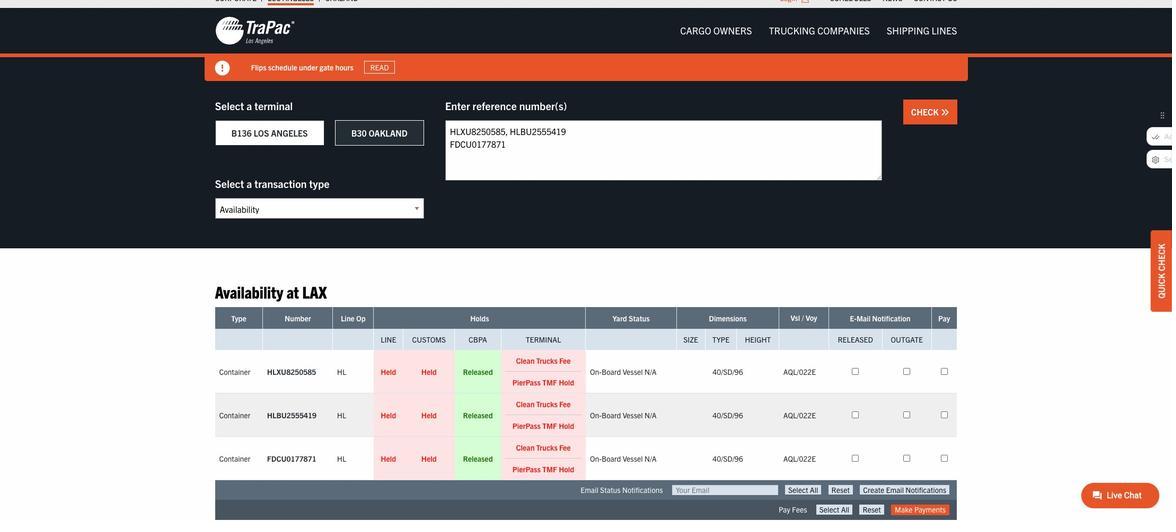 Task type: locate. For each thing, give the bounding box(es) containing it.
fee for hlxu8250585
[[560, 357, 571, 366]]

op
[[356, 314, 366, 324]]

hl right the fdcu0177871
[[337, 454, 346, 464]]

check button
[[904, 100, 958, 125]]

board
[[602, 368, 621, 377], [602, 411, 621, 421], [602, 454, 621, 464]]

menu bar containing cargo owners
[[672, 20, 966, 41]]

status for yard
[[629, 314, 650, 324]]

1 horizontal spatial pay
[[939, 314, 951, 324]]

0 vertical spatial fee
[[560, 357, 571, 366]]

pay for pay fees
[[779, 506, 791, 515]]

0 vertical spatial board
[[602, 368, 621, 377]]

make
[[895, 506, 913, 515]]

transaction
[[334, 62, 371, 72], [255, 177, 307, 190]]

chassis
[[267, 62, 291, 72], [427, 62, 451, 72], [537, 62, 561, 72]]

container
[[219, 368, 251, 377], [219, 411, 251, 421], [219, 454, 251, 464]]

1 vertical spatial board
[[602, 411, 621, 421]]

clean trucks fee for fdcu0177871
[[516, 444, 571, 453]]

a left single
[[308, 62, 312, 72]]

2 horizontal spatial chassis
[[537, 62, 561, 72]]

1 pool from the left
[[251, 62, 265, 72]]

voy
[[806, 314, 818, 323]]

/
[[692, 62, 694, 72], [720, 62, 722, 72], [802, 314, 804, 323]]

1 vertical spatial clean trucks fee
[[516, 400, 571, 410]]

trucks for hlxu8250585
[[537, 357, 558, 366]]

tmf for fdcu0177871
[[543, 465, 557, 475]]

3 on-board vessel n/a from the top
[[590, 454, 657, 464]]

terminal
[[526, 335, 561, 345]]

pierpass
[[513, 378, 541, 388], [513, 422, 541, 431], [513, 465, 541, 475]]

3 pierpass from the top
[[513, 465, 541, 475]]

/ left pop40
[[692, 62, 694, 72]]

pool left schedule on the left
[[251, 62, 265, 72]]

3 hl from the top
[[337, 454, 346, 464]]

0 vertical spatial container
[[219, 368, 251, 377]]

vessel
[[623, 368, 643, 377], [623, 411, 643, 421], [623, 454, 643, 464]]

1 horizontal spatial pool
[[522, 62, 536, 72]]

hl
[[337, 368, 346, 377], [337, 411, 346, 421], [337, 454, 346, 464]]

1 vertical spatial fee
[[560, 400, 571, 410]]

under left 'relative'
[[563, 62, 582, 72]]

1 tmf from the top
[[543, 378, 557, 388]]

solid image
[[215, 61, 230, 76], [941, 108, 950, 117]]

1 vertical spatial clean
[[516, 400, 535, 410]]

3 pierpass tmf hold from the top
[[513, 465, 575, 475]]

with
[[292, 62, 306, 72], [494, 62, 508, 72]]

pierpass tmf hold
[[513, 378, 575, 388], [513, 422, 575, 431], [513, 465, 575, 475]]

1 horizontal spatial check
[[1157, 244, 1167, 272]]

0 vertical spatial status
[[629, 314, 650, 324]]

2 aql/022e from the top
[[784, 411, 816, 421]]

line left customs
[[381, 335, 396, 345]]

0 vertical spatial pay
[[939, 314, 951, 324]]

1 vertical spatial transaction
[[255, 177, 307, 190]]

0 vertical spatial on-
[[590, 368, 602, 377]]

/ left pop45
[[720, 62, 722, 72]]

menu item
[[914, 0, 958, 5]]

quick check
[[1157, 244, 1167, 299]]

1 vertical spatial aql/022e
[[784, 411, 816, 421]]

drop
[[394, 62, 409, 72]]

1 fee from the top
[[560, 357, 571, 366]]

2 vertical spatial pierpass tmf hold
[[513, 465, 575, 475]]

clean for hlbu2555419
[[516, 400, 535, 410]]

board for hlbu2555419
[[602, 411, 621, 421]]

1 horizontal spatial status
[[629, 314, 650, 324]]

0 vertical spatial clean trucks fee
[[516, 357, 571, 366]]

n/a for hlbu2555419
[[645, 411, 657, 421]]

aql/022e
[[784, 368, 816, 377], [784, 411, 816, 421], [784, 454, 816, 464]]

1 vertical spatial pierpass
[[513, 422, 541, 431]]

1 horizontal spatial line
[[381, 335, 396, 345]]

pay
[[939, 314, 951, 324], [779, 506, 791, 515]]

2 clean trucks fee from the top
[[516, 400, 571, 410]]

2 vertical spatial hl
[[337, 454, 346, 464]]

1 under from the left
[[299, 62, 318, 72]]

0 vertical spatial check
[[912, 107, 941, 117]]

container for hlbu2555419
[[219, 411, 251, 421]]

type
[[231, 314, 247, 324], [713, 335, 730, 345]]

2 vertical spatial a
[[247, 177, 252, 190]]

a for transaction
[[247, 177, 252, 190]]

1 vertical spatial n/a
[[645, 411, 657, 421]]

n/a for fdcu0177871
[[645, 454, 657, 464]]

1 pierpass tmf hold from the top
[[513, 378, 575, 388]]

vsl
[[791, 314, 800, 323]]

trucks for fdcu0177871
[[537, 444, 558, 453]]

with left single
[[292, 62, 306, 72]]

0 horizontal spatial pool
[[251, 62, 265, 72]]

0 horizontal spatial /
[[692, 62, 694, 72]]

1 vertical spatial select
[[215, 177, 244, 190]]

2 - from the left
[[661, 62, 663, 72]]

3 trucks from the top
[[537, 444, 558, 453]]

menu bar
[[825, 0, 963, 5], [672, 20, 966, 41]]

1 select from the top
[[215, 99, 244, 112]]

0 vertical spatial transaction
[[334, 62, 371, 72]]

1 vertical spatial menu bar
[[672, 20, 966, 41]]

1 vertical spatial pay
[[779, 506, 791, 515]]

40/sd/96 for hlxu8250585
[[713, 368, 743, 377]]

pay right notification
[[939, 314, 951, 324]]

1 - from the left
[[476, 62, 479, 72]]

chassis right the
[[537, 62, 561, 72]]

schedules menu item
[[831, 0, 872, 5]]

0 horizontal spatial chassis
[[267, 62, 291, 72]]

under left the gate
[[299, 62, 318, 72]]

pierpass tmf hold for hlxu8250585
[[513, 378, 575, 388]]

-
[[476, 62, 479, 72], [661, 62, 663, 72]]

aql/022e for hlxu8250585
[[784, 368, 816, 377]]

2 vertical spatial n/a
[[645, 454, 657, 464]]

0 vertical spatial hold
[[559, 378, 575, 388]]

1 vertical spatial vessel
[[623, 411, 643, 421]]

None checkbox
[[852, 369, 859, 375], [941, 412, 948, 419], [852, 456, 859, 462], [904, 456, 911, 462], [852, 369, 859, 375], [941, 412, 948, 419], [852, 456, 859, 462], [904, 456, 911, 462]]

2 vertical spatial trucks
[[537, 444, 558, 453]]

0 horizontal spatial -
[[476, 62, 479, 72]]

hold
[[559, 378, 575, 388], [559, 422, 575, 431], [559, 465, 575, 475]]

menu bar up the shipping
[[825, 0, 963, 5]]

1 vertical spatial line
[[381, 335, 396, 345]]

a down b136
[[247, 177, 252, 190]]

pierpass for fdcu0177871
[[513, 465, 541, 475]]

select down b136
[[215, 177, 244, 190]]

trucks for hlbu2555419
[[537, 400, 558, 410]]

chassis left 'in'
[[427, 62, 451, 72]]

2 tmf from the top
[[543, 422, 557, 431]]

pool
[[411, 62, 425, 72]]

1 vertical spatial a
[[247, 99, 252, 112]]

3 clean trucks fee from the top
[[516, 444, 571, 453]]

3 fee from the top
[[560, 444, 571, 453]]

line op
[[341, 314, 366, 324]]

e-mail notification
[[850, 314, 911, 324]]

2 n/a from the top
[[645, 411, 657, 421]]

line left op
[[341, 314, 355, 324]]

0 horizontal spatial solid image
[[215, 61, 230, 76]]

hl right hlbu2555419
[[337, 411, 346, 421]]

trucking
[[769, 24, 816, 37]]

None checkbox
[[904, 369, 911, 375], [941, 369, 948, 375], [852, 412, 859, 419], [904, 412, 911, 419], [941, 456, 948, 462], [904, 369, 911, 375], [941, 369, 948, 375], [852, 412, 859, 419], [904, 412, 911, 419], [941, 456, 948, 462]]

transaction left do
[[334, 62, 371, 72]]

released for fdcu0177871
[[463, 454, 493, 464]]

Enter reference number(s) text field
[[445, 120, 883, 181]]

1 vertical spatial trucks
[[537, 400, 558, 410]]

2 clean from the top
[[516, 400, 535, 410]]

2 vertical spatial clean
[[516, 444, 535, 453]]

2 vertical spatial on-
[[590, 454, 602, 464]]

pierpass tmf hold for hlbu2555419
[[513, 422, 575, 431]]

fee for hlbu2555419
[[560, 400, 571, 410]]

0 horizontal spatial line
[[341, 314, 355, 324]]

e-
[[850, 314, 857, 324]]

a left terminal
[[247, 99, 252, 112]]

released for hlxu8250585
[[463, 368, 493, 377]]

1 vertical spatial hl
[[337, 411, 346, 421]]

0 vertical spatial on-board vessel n/a
[[590, 368, 657, 377]]

40/sd/96 for fdcu0177871
[[713, 454, 743, 464]]

line for line op
[[341, 314, 355, 324]]

height
[[745, 335, 771, 345]]

1 pierpass from the top
[[513, 378, 541, 388]]

trucking companies link
[[761, 20, 879, 41]]

3 tmf from the top
[[543, 465, 557, 475]]

1 clean trucks fee from the top
[[516, 357, 571, 366]]

clean
[[516, 357, 535, 366], [516, 400, 535, 410], [516, 444, 535, 453]]

1 vertical spatial container
[[219, 411, 251, 421]]

cargo owners link
[[672, 20, 761, 41]]

1 40/sd/96 from the top
[[713, 368, 743, 377]]

3 n/a from the top
[[645, 454, 657, 464]]

clean trucks fee for hlbu2555419
[[516, 400, 571, 410]]

2 select from the top
[[215, 177, 244, 190]]

shipping
[[887, 24, 930, 37]]

on-board vessel n/a
[[590, 368, 657, 377], [590, 411, 657, 421], [590, 454, 657, 464]]

2 vessel from the top
[[623, 411, 643, 421]]

1 on- from the top
[[590, 368, 602, 377]]

under
[[299, 62, 318, 72], [563, 62, 582, 72]]

/ right vsl
[[802, 314, 804, 323]]

tmf for hlbu2555419
[[543, 422, 557, 431]]

vsl / voy
[[791, 314, 818, 323]]

2 trucks from the top
[[537, 400, 558, 410]]

line
[[341, 314, 355, 324], [381, 335, 396, 345]]

0 vertical spatial pierpass tmf hold
[[513, 378, 575, 388]]

a
[[308, 62, 312, 72], [247, 99, 252, 112], [247, 177, 252, 190]]

quick
[[1157, 274, 1167, 299]]

2 hl from the top
[[337, 411, 346, 421]]

1 clean from the top
[[516, 357, 535, 366]]

clean trucks fee
[[516, 357, 571, 366], [516, 400, 571, 410], [516, 444, 571, 453]]

menu bar down light icon
[[672, 20, 966, 41]]

b136 los angeles
[[232, 128, 308, 138]]

make payments link
[[892, 506, 950, 516]]

status right 'email'
[[600, 486, 621, 496]]

with left the
[[494, 62, 508, 72]]

container for fdcu0177871
[[219, 454, 251, 464]]

0 horizontal spatial pay
[[779, 506, 791, 515]]

0 vertical spatial line
[[341, 314, 355, 324]]

0 horizontal spatial type
[[231, 314, 247, 324]]

check
[[912, 107, 941, 117], [1157, 244, 1167, 272]]

on- for hlbu2555419
[[590, 411, 602, 421]]

notification
[[873, 314, 911, 324]]

availability at lax
[[215, 282, 327, 302]]

1 n/a from the top
[[645, 368, 657, 377]]

n/a for hlxu8250585
[[645, 368, 657, 377]]

2 pierpass from the top
[[513, 422, 541, 431]]

1 container from the top
[[219, 368, 251, 377]]

1 horizontal spatial transaction
[[334, 62, 371, 72]]

1 vertical spatial pierpass tmf hold
[[513, 422, 575, 431]]

3 board from the top
[[602, 454, 621, 464]]

pool right the
[[522, 62, 536, 72]]

status
[[629, 314, 650, 324], [600, 486, 621, 496]]

3 clean from the top
[[516, 444, 535, 453]]

0 vertical spatial clean
[[516, 357, 535, 366]]

hlxu8250585
[[267, 368, 316, 377]]

select up b136
[[215, 99, 244, 112]]

2 vertical spatial aql/022e
[[784, 454, 816, 464]]

3 on- from the top
[[590, 454, 602, 464]]

1 vertical spatial solid image
[[941, 108, 950, 117]]

pay left the fees
[[779, 506, 791, 515]]

hl right hlxu8250585
[[337, 368, 346, 377]]

held
[[381, 368, 396, 377], [422, 368, 437, 377], [381, 411, 396, 421], [422, 411, 437, 421], [381, 454, 396, 464], [422, 454, 437, 464]]

- right number
[[661, 62, 663, 72]]

2 board from the top
[[602, 411, 621, 421]]

transaction left type
[[255, 177, 307, 190]]

3 chassis from the left
[[537, 62, 561, 72]]

2 vertical spatial fee
[[560, 444, 571, 453]]

2 40/sd/96 from the top
[[713, 411, 743, 421]]

owners
[[714, 24, 752, 37]]

clean for fdcu0177871
[[516, 444, 535, 453]]

2 pierpass tmf hold from the top
[[513, 422, 575, 431]]

0 vertical spatial n/a
[[645, 368, 657, 377]]

0 vertical spatial type
[[231, 314, 247, 324]]

3 40/sd/96 from the top
[[713, 454, 743, 464]]

2 vertical spatial pierpass
[[513, 465, 541, 475]]

2 vertical spatial board
[[602, 454, 621, 464]]

2 vertical spatial container
[[219, 454, 251, 464]]

0 vertical spatial 40/sd/96
[[713, 368, 743, 377]]

0 vertical spatial vessel
[[623, 368, 643, 377]]

3 hold from the top
[[559, 465, 575, 475]]

3 aql/022e from the top
[[784, 454, 816, 464]]

type down the availability
[[231, 314, 247, 324]]

2 hold from the top
[[559, 422, 575, 431]]

check inside check button
[[912, 107, 941, 117]]

status right yard
[[629, 314, 650, 324]]

2 container from the top
[[219, 411, 251, 421]]

0 horizontal spatial under
[[299, 62, 318, 72]]

1 vertical spatial tmf
[[543, 422, 557, 431]]

1 horizontal spatial solid image
[[941, 108, 950, 117]]

2 vertical spatial vessel
[[623, 454, 643, 464]]

board for hlxu8250585
[[602, 368, 621, 377]]

1 vessel from the top
[[623, 368, 643, 377]]

1 horizontal spatial chassis
[[427, 62, 451, 72]]

None button
[[786, 486, 822, 496], [829, 486, 853, 496], [860, 486, 950, 496], [817, 506, 853, 515], [860, 506, 885, 515], [786, 486, 822, 496], [829, 486, 853, 496], [860, 486, 950, 496], [817, 506, 853, 515], [860, 506, 885, 515]]

0 vertical spatial trucks
[[537, 357, 558, 366]]

n/a
[[645, 368, 657, 377], [645, 411, 657, 421], [645, 454, 657, 464]]

1 vertical spatial hold
[[559, 422, 575, 431]]

tmf for hlxu8250585
[[543, 378, 557, 388]]

0 vertical spatial tmf
[[543, 378, 557, 388]]

1 aql/022e from the top
[[784, 368, 816, 377]]

0 horizontal spatial with
[[292, 62, 306, 72]]

make payments
[[895, 506, 946, 515]]

type down 'dimensions'
[[713, 335, 730, 345]]

0 vertical spatial select
[[215, 99, 244, 112]]

2 vertical spatial clean trucks fee
[[516, 444, 571, 453]]

notifications
[[623, 486, 663, 496]]

reference
[[473, 99, 517, 112]]

0 horizontal spatial status
[[600, 486, 621, 496]]

1 vertical spatial type
[[713, 335, 730, 345]]

2 vertical spatial 40/sd/96
[[713, 454, 743, 464]]

1 vertical spatial status
[[600, 486, 621, 496]]

pay fees
[[779, 506, 808, 515]]

yard
[[460, 62, 474, 72]]

2 vertical spatial tmf
[[543, 465, 557, 475]]

1 vertical spatial on-board vessel n/a
[[590, 411, 657, 421]]

1 hl from the top
[[337, 368, 346, 377]]

1 vertical spatial 40/sd/96
[[713, 411, 743, 421]]

- left exit
[[476, 62, 479, 72]]

2 with from the left
[[494, 62, 508, 72]]

release
[[609, 62, 632, 72]]

companies
[[818, 24, 870, 37]]

1 horizontal spatial -
[[661, 62, 663, 72]]

1 trucks from the top
[[537, 357, 558, 366]]

1 horizontal spatial with
[[494, 62, 508, 72]]

0 vertical spatial hl
[[337, 368, 346, 377]]

0 vertical spatial pierpass
[[513, 378, 541, 388]]

2 fee from the top
[[560, 400, 571, 410]]

fee
[[560, 357, 571, 366], [560, 400, 571, 410], [560, 444, 571, 453]]

1 horizontal spatial under
[[563, 62, 582, 72]]

number(s)
[[519, 99, 567, 112]]

1 vertical spatial on-
[[590, 411, 602, 421]]

3 vessel from the top
[[623, 454, 643, 464]]

vessel for hlxu8250585
[[623, 368, 643, 377]]

3 container from the top
[[219, 454, 251, 464]]

fdcu0177871
[[267, 454, 317, 464]]

on-board vessel n/a for hlxu8250585
[[590, 368, 657, 377]]

released
[[838, 335, 874, 345], [463, 368, 493, 377], [463, 411, 493, 421], [463, 454, 493, 464]]

banner
[[0, 8, 1173, 81]]

2 vertical spatial on-board vessel n/a
[[590, 454, 657, 464]]

chassis right flips
[[267, 62, 291, 72]]

1 vertical spatial check
[[1157, 244, 1167, 272]]

2 on- from the top
[[590, 411, 602, 421]]

0 horizontal spatial transaction
[[255, 177, 307, 190]]

1 board from the top
[[602, 368, 621, 377]]

2 on-board vessel n/a from the top
[[590, 411, 657, 421]]

the
[[509, 62, 520, 72]]

0 vertical spatial aql/022e
[[784, 368, 816, 377]]

fee for fdcu0177871
[[560, 444, 571, 453]]

1 on-board vessel n/a from the top
[[590, 368, 657, 377]]

email status notifications
[[581, 486, 663, 496]]

0 horizontal spatial check
[[912, 107, 941, 117]]

2 vertical spatial hold
[[559, 465, 575, 475]]

pay for pay
[[939, 314, 951, 324]]

1 hold from the top
[[559, 378, 575, 388]]



Task type: describe. For each thing, give the bounding box(es) containing it.
0 vertical spatial solid image
[[215, 61, 230, 76]]

pierpass tmf hold for fdcu0177871
[[513, 465, 575, 475]]

availability
[[215, 282, 283, 302]]

pierpass for hlbu2555419
[[513, 422, 541, 431]]

fees
[[792, 506, 808, 515]]

flips schedule under gate hours
[[251, 62, 354, 72]]

cargo owners
[[681, 24, 752, 37]]

number
[[285, 314, 311, 324]]

enter
[[445, 99, 470, 112]]

on- for fdcu0177871
[[590, 454, 602, 464]]

in
[[453, 62, 459, 72]]

hl for fdcu0177871
[[337, 454, 346, 464]]

b136
[[232, 128, 252, 138]]

news menu item
[[883, 0, 903, 5]]

hlbu2555419
[[267, 411, 317, 421]]

payments
[[915, 506, 946, 515]]

exit
[[480, 62, 492, 72]]

read
[[370, 63, 389, 72]]

a for terminal
[[247, 99, 252, 112]]

gate
[[320, 62, 334, 72]]

email
[[581, 486, 599, 496]]

mail
[[857, 314, 871, 324]]

clean trucks fee for hlxu8250585
[[516, 357, 571, 366]]

banner containing cargo owners
[[0, 8, 1173, 81]]

hold for hlbu2555419
[[559, 422, 575, 431]]

pop40
[[695, 62, 718, 72]]

los
[[254, 128, 269, 138]]

los angeles image
[[215, 16, 295, 46]]

read link
[[364, 61, 395, 74]]

check inside quick check link
[[1157, 244, 1167, 272]]

shipping lines
[[887, 24, 958, 37]]

lax
[[302, 282, 327, 302]]

select a transaction type
[[215, 177, 330, 190]]

1 horizontal spatial type
[[713, 335, 730, 345]]

40/sd/96 for hlbu2555419
[[713, 411, 743, 421]]

not
[[382, 62, 393, 72]]

hold for fdcu0177871
[[559, 465, 575, 475]]

size
[[684, 335, 699, 345]]

cargo
[[681, 24, 712, 37]]

on-board vessel n/a for hlbu2555419
[[590, 411, 657, 421]]

hl for hlxu8250585
[[337, 368, 346, 377]]

outgate
[[891, 335, 923, 345]]

1 horizontal spatial /
[[720, 62, 722, 72]]

container for hlxu8250585
[[219, 368, 251, 377]]

released for hlbu2555419
[[463, 411, 493, 421]]

line for line
[[381, 335, 396, 345]]

select for select a transaction type
[[215, 177, 244, 190]]

on- for hlxu8250585
[[590, 368, 602, 377]]

light image
[[802, 0, 809, 3]]

0 vertical spatial a
[[308, 62, 312, 72]]

trucking companies
[[769, 24, 870, 37]]

flips
[[251, 62, 267, 72]]

yard
[[613, 314, 627, 324]]

quick check link
[[1151, 231, 1173, 312]]

b30
[[351, 128, 367, 138]]

2 under from the left
[[563, 62, 582, 72]]

2 pool from the left
[[522, 62, 536, 72]]

oakland
[[369, 128, 408, 138]]

dimensions
[[709, 314, 747, 324]]

solid image inside check button
[[941, 108, 950, 117]]

cbpa
[[469, 335, 487, 345]]

hl for hlbu2555419
[[337, 411, 346, 421]]

2 chassis from the left
[[427, 62, 451, 72]]

enter reference number(s)
[[445, 99, 567, 112]]

terminal
[[255, 99, 293, 112]]

pool chassis with a single transaction  do not drop pool chassis in yard -  exit with the pool chassis under relative release number -  pop20 / pop40 / pop45
[[251, 62, 747, 72]]

2 horizontal spatial /
[[802, 314, 804, 323]]

hours
[[336, 62, 354, 72]]

customs
[[412, 335, 446, 345]]

shipping lines link
[[879, 20, 966, 41]]

board for fdcu0177871
[[602, 454, 621, 464]]

lines
[[932, 24, 958, 37]]

status for email
[[600, 486, 621, 496]]

select for select a terminal
[[215, 99, 244, 112]]

select a terminal
[[215, 99, 293, 112]]

pierpass for hlxu8250585
[[513, 378, 541, 388]]

at
[[287, 282, 299, 302]]

b30 oakland
[[351, 128, 408, 138]]

do
[[372, 62, 380, 72]]

relative
[[583, 62, 607, 72]]

1 with from the left
[[292, 62, 306, 72]]

clean for hlxu8250585
[[516, 357, 535, 366]]

Your Email email field
[[672, 486, 779, 496]]

1 chassis from the left
[[267, 62, 291, 72]]

type
[[309, 177, 330, 190]]

pop20
[[667, 62, 690, 72]]

single
[[313, 62, 332, 72]]

pop45
[[724, 62, 747, 72]]

aql/022e for fdcu0177871
[[784, 454, 816, 464]]

number
[[634, 62, 659, 72]]

aql/022e for hlbu2555419
[[784, 411, 816, 421]]

holds
[[471, 314, 489, 324]]

vessel for fdcu0177871
[[623, 454, 643, 464]]

on-board vessel n/a for fdcu0177871
[[590, 454, 657, 464]]

schedule
[[268, 62, 297, 72]]

angeles
[[271, 128, 308, 138]]

0 vertical spatial menu bar
[[825, 0, 963, 5]]

yard status
[[613, 314, 650, 324]]

hold for hlxu8250585
[[559, 378, 575, 388]]

vessel for hlbu2555419
[[623, 411, 643, 421]]

menu bar inside banner
[[672, 20, 966, 41]]



Task type: vqa. For each thing, say whether or not it's contained in the screenshot.
Number
yes



